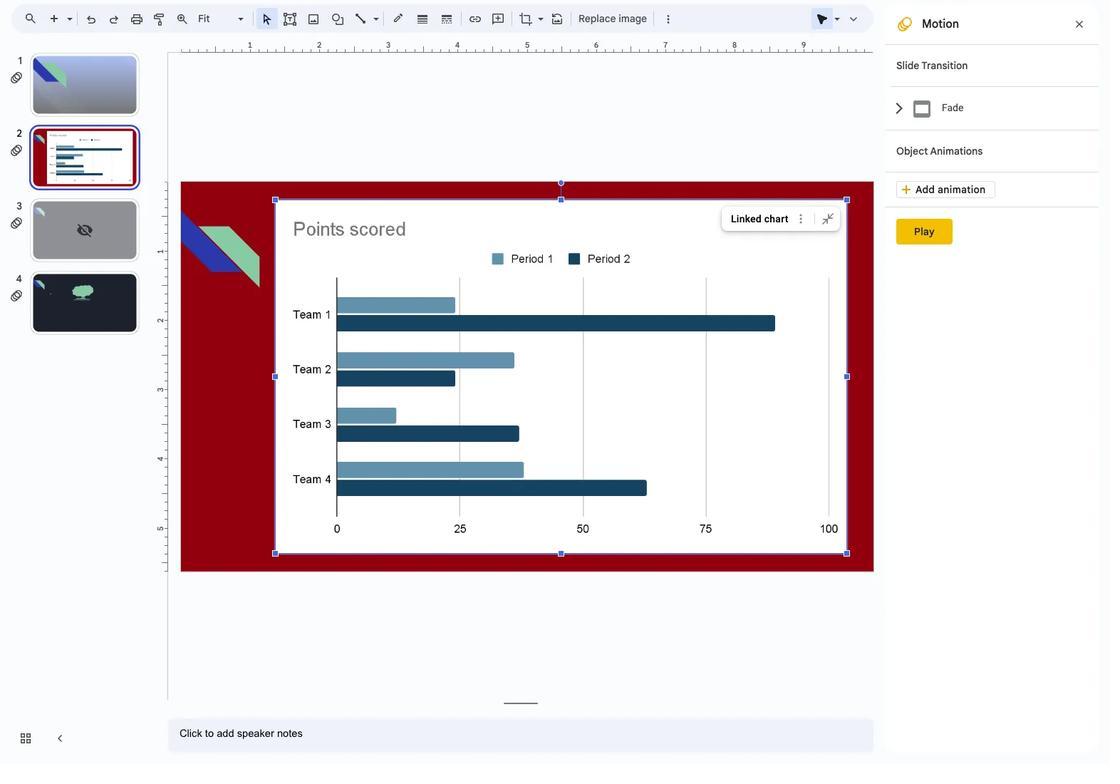 Task type: describe. For each thing, give the bounding box(es) containing it.
object animations
[[897, 145, 983, 158]]

play
[[915, 225, 935, 238]]

slide transition
[[897, 59, 968, 72]]

replace image
[[579, 12, 647, 25]]

shape image
[[330, 9, 346, 29]]

chart
[[765, 213, 789, 225]]

transition
[[922, 59, 968, 72]]

slide
[[897, 59, 920, 72]]

animations
[[931, 145, 983, 158]]

main toolbar
[[42, 0, 679, 511]]

image
[[619, 12, 647, 25]]

Menus field
[[18, 9, 49, 29]]

Zoom text field
[[196, 9, 236, 29]]



Task type: vqa. For each thing, say whether or not it's contained in the screenshot.
font list. lato selected. option
no



Task type: locate. For each thing, give the bounding box(es) containing it.
linked chart options image
[[794, 211, 809, 227]]

insert image image
[[305, 9, 322, 29]]

motion section
[[885, 4, 1099, 753]]

border dash option
[[439, 9, 455, 29]]

replace image button
[[575, 8, 651, 29]]

border weight option
[[414, 9, 431, 29]]

linked chart
[[731, 213, 789, 225]]

add animation
[[916, 183, 986, 196]]

mode and view toolbar
[[811, 4, 865, 33]]

live pointer settings image
[[831, 9, 840, 14]]

motion application
[[0, 0, 1111, 764]]

replace
[[579, 12, 616, 25]]

play button
[[897, 219, 953, 244]]

object
[[897, 145, 928, 158]]

fade tab
[[891, 86, 1099, 130]]

fade
[[942, 102, 964, 113]]

Zoom field
[[194, 9, 250, 29]]

border color: transparent image
[[390, 9, 407, 27]]

animation
[[938, 183, 986, 196]]

motion
[[922, 17, 960, 31]]

select line image
[[370, 9, 379, 14]]

navigation inside motion application
[[0, 38, 157, 764]]

add
[[916, 183, 935, 196]]

navigation
[[0, 38, 157, 764]]

chart options element
[[722, 207, 843, 231]]

add animation button
[[897, 181, 995, 198]]

linked
[[731, 213, 762, 225]]



